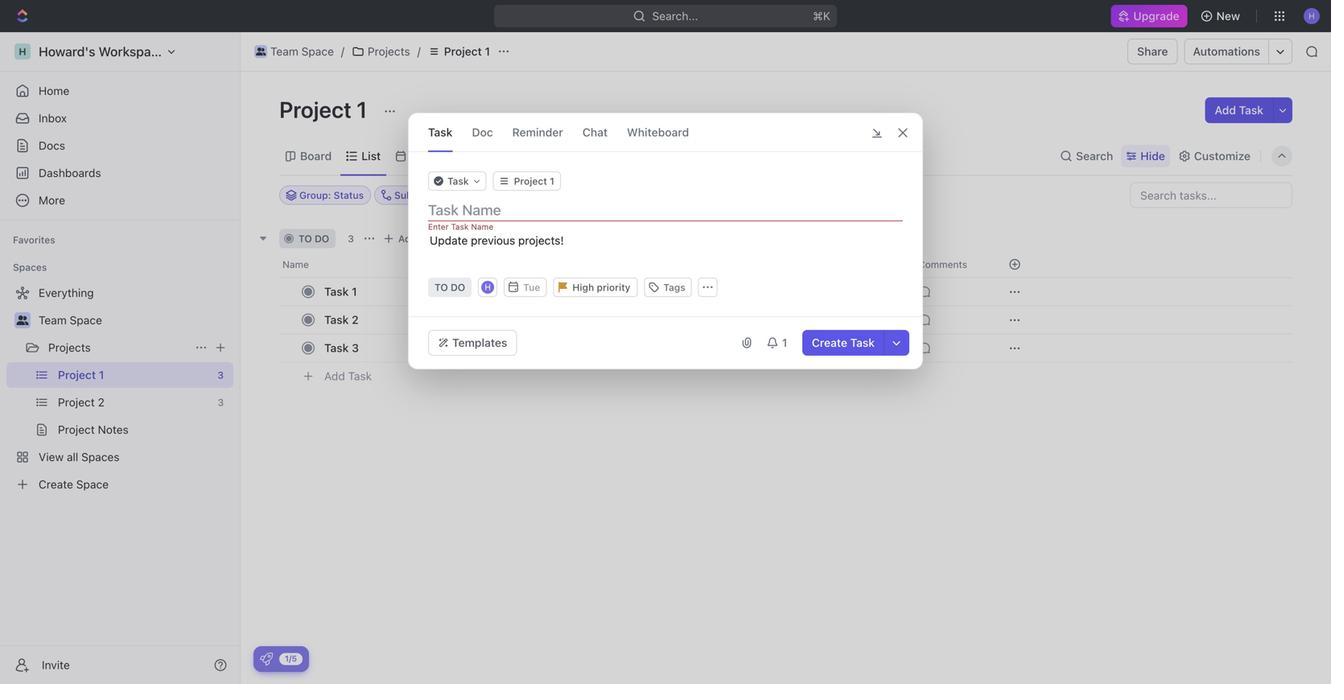 Task type: vqa. For each thing, say whether or not it's contained in the screenshot.
Project
yes



Task type: describe. For each thing, give the bounding box(es) containing it.
task inside "button"
[[850, 336, 875, 349]]

high priority
[[572, 282, 631, 293]]

update
[[430, 234, 468, 247]]

upgrade link
[[1111, 5, 1188, 27]]

to inside dropdown button
[[435, 282, 448, 293]]

whiteboard
[[627, 126, 689, 139]]

Task Name text field
[[428, 200, 906, 220]]

high priority button
[[553, 278, 638, 297]]

tags
[[664, 282, 686, 293]]

projects inside tree
[[48, 341, 91, 354]]

task button
[[428, 113, 453, 151]]

docs
[[39, 139, 65, 152]]

calendar link
[[407, 145, 459, 167]]

0 horizontal spatial add
[[324, 370, 345, 383]]

projects!
[[518, 234, 564, 247]]

whiteboard button
[[627, 113, 689, 151]]

project 1 link
[[424, 42, 494, 61]]

home
[[39, 84, 69, 97]]

high priority button
[[553, 278, 638, 297]]

1 vertical spatial add task button
[[379, 229, 447, 248]]

doc button
[[472, 113, 493, 151]]

upgrade
[[1134, 9, 1180, 23]]

table
[[548, 149, 576, 163]]

0 vertical spatial team space link
[[250, 42, 338, 61]]

board
[[300, 149, 332, 163]]

space inside sidebar navigation
[[70, 314, 102, 327]]

⌘k
[[813, 9, 831, 23]]

update previous projects!
[[430, 234, 564, 247]]

search button
[[1055, 145, 1118, 167]]

dialog containing task
[[408, 113, 923, 369]]

gantt
[[488, 149, 518, 163]]

doc
[[472, 126, 493, 139]]

create
[[812, 336, 848, 349]]

calendar
[[411, 149, 459, 163]]

0 horizontal spatial add task
[[324, 370, 372, 383]]

list link
[[358, 145, 381, 167]]

favorites
[[13, 234, 55, 245]]

1 inside button
[[782, 336, 788, 349]]

‎task 1 link
[[320, 280, 558, 303]]

priority
[[597, 282, 631, 293]]

chat
[[583, 126, 608, 139]]

spaces
[[13, 262, 47, 273]]

1 horizontal spatial project 1
[[444, 45, 490, 58]]

docs link
[[6, 133, 233, 159]]

new
[[1217, 9, 1240, 23]]

customize
[[1194, 149, 1251, 163]]

dashboards link
[[6, 160, 233, 186]]

team space inside tree
[[39, 314, 102, 327]]

do inside dropdown button
[[451, 282, 465, 293]]

1 / from the left
[[341, 45, 344, 58]]

inbox
[[39, 111, 67, 125]]

user group image inside tree
[[17, 316, 29, 325]]

hide
[[1141, 149, 1165, 163]]

0 vertical spatial 3
[[348, 233, 354, 244]]

‎task 2 link
[[320, 308, 558, 332]]

0 horizontal spatial team space link
[[39, 307, 230, 333]]



Task type: locate. For each thing, give the bounding box(es) containing it.
add task button
[[1205, 97, 1273, 123], [379, 229, 447, 248], [317, 367, 378, 386]]

add task up customize
[[1215, 103, 1264, 117]]

onboarding checklist button image
[[260, 653, 273, 666]]

0 vertical spatial add task
[[1215, 103, 1264, 117]]

0 vertical spatial to do
[[299, 233, 329, 244]]

0 horizontal spatial project 1
[[279, 96, 372, 123]]

0 vertical spatial team space
[[270, 45, 334, 58]]

share
[[1137, 45, 1168, 58]]

‎task 2
[[324, 313, 359, 326]]

1 horizontal spatial projects link
[[348, 42, 414, 61]]

1 vertical spatial team space link
[[39, 307, 230, 333]]

team
[[270, 45, 298, 58], [39, 314, 67, 327]]

add left update
[[398, 233, 417, 244]]

favorites button
[[6, 230, 62, 250]]

0 vertical spatial projects
[[368, 45, 410, 58]]

1 vertical spatial do
[[451, 282, 465, 293]]

space
[[302, 45, 334, 58], [70, 314, 102, 327]]

automations
[[1193, 45, 1260, 58]]

create task button
[[802, 330, 885, 356]]

0 horizontal spatial projects
[[48, 341, 91, 354]]

0 vertical spatial space
[[302, 45, 334, 58]]

3
[[348, 233, 354, 244], [352, 341, 359, 355]]

1 horizontal spatial do
[[451, 282, 465, 293]]

task 3
[[324, 341, 359, 355]]

0 horizontal spatial user group image
[[17, 316, 29, 325]]

create task
[[812, 336, 875, 349]]

do
[[315, 233, 329, 244], [451, 282, 465, 293]]

home link
[[6, 78, 233, 104]]

project
[[444, 45, 482, 58], [279, 96, 352, 123]]

1 vertical spatial project 1
[[279, 96, 372, 123]]

task 3 link
[[320, 336, 558, 360]]

1 horizontal spatial team
[[270, 45, 298, 58]]

onboarding checklist button element
[[260, 653, 273, 666]]

task button
[[428, 171, 487, 191]]

automations button
[[1185, 39, 1269, 64]]

0 horizontal spatial space
[[70, 314, 102, 327]]

add task up the ‎task 1 link
[[398, 233, 441, 244]]

0 vertical spatial project 1
[[444, 45, 490, 58]]

team space link
[[250, 42, 338, 61], [39, 307, 230, 333]]

0 vertical spatial to
[[299, 233, 312, 244]]

1 horizontal spatial to
[[435, 282, 448, 293]]

table link
[[544, 145, 576, 167]]

invite
[[42, 658, 70, 672]]

templates button
[[428, 330, 517, 356]]

list
[[362, 149, 381, 163]]

sidebar navigation
[[0, 32, 241, 684]]

2 vertical spatial add
[[324, 370, 345, 383]]

dialog
[[408, 113, 923, 369]]

0 vertical spatial team
[[270, 45, 298, 58]]

1 vertical spatial to
[[435, 282, 448, 293]]

2 horizontal spatial add task
[[1215, 103, 1264, 117]]

add task button down task 3
[[317, 367, 378, 386]]

h button
[[480, 279, 496, 295]]

1 horizontal spatial project
[[444, 45, 482, 58]]

1 vertical spatial add task
[[398, 233, 441, 244]]

tree inside sidebar navigation
[[6, 280, 233, 497]]

to do button
[[428, 278, 472, 297]]

1 vertical spatial projects
[[48, 341, 91, 354]]

0 horizontal spatial team space
[[39, 314, 102, 327]]

1 vertical spatial project
[[279, 96, 352, 123]]

1 vertical spatial team space
[[39, 314, 102, 327]]

templates
[[452, 336, 507, 349]]

customize button
[[1173, 145, 1256, 167]]

h
[[485, 283, 491, 292]]

‎task 1
[[324, 285, 357, 298]]

add task down task 3
[[324, 370, 372, 383]]

Search tasks... text field
[[1131, 183, 1292, 207]]

3 up the ‎task 1
[[348, 233, 354, 244]]

gantt link
[[485, 145, 518, 167]]

reminder
[[512, 126, 563, 139]]

0 vertical spatial user group image
[[256, 47, 266, 56]]

2
[[352, 313, 359, 326]]

team inside tree
[[39, 314, 67, 327]]

1 horizontal spatial team space link
[[250, 42, 338, 61]]

3 down 2
[[352, 341, 359, 355]]

2 ‎task from the top
[[324, 313, 349, 326]]

task down calendar
[[448, 175, 469, 187]]

to
[[299, 233, 312, 244], [435, 282, 448, 293]]

1 horizontal spatial /
[[417, 45, 421, 58]]

0 vertical spatial do
[[315, 233, 329, 244]]

task up to do dropdown button
[[419, 233, 441, 244]]

1 horizontal spatial team space
[[270, 45, 334, 58]]

0 horizontal spatial to
[[299, 233, 312, 244]]

1 horizontal spatial to do
[[435, 282, 465, 293]]

1 horizontal spatial add
[[398, 233, 417, 244]]

projects link inside tree
[[48, 335, 188, 361]]

to do up ‎task 2 link
[[435, 282, 465, 293]]

1 vertical spatial user group image
[[17, 316, 29, 325]]

0 horizontal spatial team
[[39, 314, 67, 327]]

0 horizontal spatial /
[[341, 45, 344, 58]]

1 vertical spatial add
[[398, 233, 417, 244]]

1 button
[[760, 330, 796, 356]]

1 vertical spatial to do
[[435, 282, 465, 293]]

1 horizontal spatial space
[[302, 45, 334, 58]]

task down task 3
[[348, 370, 372, 383]]

1
[[485, 45, 490, 58], [356, 96, 367, 123], [352, 285, 357, 298], [782, 336, 788, 349]]

to do inside dropdown button
[[435, 282, 465, 293]]

2 vertical spatial add task
[[324, 370, 372, 383]]

add down task 3
[[324, 370, 345, 383]]

tree
[[6, 280, 233, 497]]

hide button
[[1121, 145, 1170, 167]]

1 vertical spatial projects link
[[48, 335, 188, 361]]

add task
[[1215, 103, 1264, 117], [398, 233, 441, 244], [324, 370, 372, 383]]

0 horizontal spatial project
[[279, 96, 352, 123]]

2 / from the left
[[417, 45, 421, 58]]

1 button
[[760, 330, 796, 356]]

board link
[[297, 145, 332, 167]]

task
[[1239, 103, 1264, 117], [428, 126, 453, 139], [448, 175, 469, 187], [419, 233, 441, 244], [850, 336, 875, 349], [324, 341, 349, 355], [348, 370, 372, 383]]

task up calendar
[[428, 126, 453, 139]]

do up the ‎task 1
[[315, 233, 329, 244]]

2 horizontal spatial add
[[1215, 103, 1236, 117]]

high
[[572, 282, 594, 293]]

‎task for ‎task 2
[[324, 313, 349, 326]]

to do up the ‎task 1
[[299, 233, 329, 244]]

team space
[[270, 45, 334, 58], [39, 314, 102, 327]]

0 vertical spatial add
[[1215, 103, 1236, 117]]

0 vertical spatial project
[[444, 45, 482, 58]]

0 horizontal spatial projects link
[[48, 335, 188, 361]]

user group image inside "team space" link
[[256, 47, 266, 56]]

1 vertical spatial ‎task
[[324, 313, 349, 326]]

add task button up customize
[[1205, 97, 1273, 123]]

do left h
[[451, 282, 465, 293]]

task inside dropdown button
[[448, 175, 469, 187]]

share button
[[1128, 39, 1178, 64]]

‎task left 2
[[324, 313, 349, 326]]

0 horizontal spatial to do
[[299, 233, 329, 244]]

user group image
[[256, 47, 266, 56], [17, 316, 29, 325]]

‎task up ‎task 2
[[324, 285, 349, 298]]

add up customize
[[1215, 103, 1236, 117]]

projects link
[[348, 42, 414, 61], [48, 335, 188, 361]]

1/5
[[285, 654, 297, 663]]

/
[[341, 45, 344, 58], [417, 45, 421, 58]]

0 vertical spatial projects link
[[348, 42, 414, 61]]

task right the create
[[850, 336, 875, 349]]

tags button
[[644, 278, 692, 297]]

1 horizontal spatial user group image
[[256, 47, 266, 56]]

1 vertical spatial 3
[[352, 341, 359, 355]]

1 vertical spatial team
[[39, 314, 67, 327]]

0 vertical spatial add task button
[[1205, 97, 1273, 123]]

project 1
[[444, 45, 490, 58], [279, 96, 372, 123]]

projects
[[368, 45, 410, 58], [48, 341, 91, 354]]

1 horizontal spatial add task
[[398, 233, 441, 244]]

new button
[[1194, 3, 1250, 29]]

chat button
[[583, 113, 608, 151]]

2 vertical spatial add task button
[[317, 367, 378, 386]]

0 vertical spatial ‎task
[[324, 285, 349, 298]]

task down ‎task 2
[[324, 341, 349, 355]]

add
[[1215, 103, 1236, 117], [398, 233, 417, 244], [324, 370, 345, 383]]

1 horizontal spatial projects
[[368, 45, 410, 58]]

previous
[[471, 234, 515, 247]]

‎task for ‎task 1
[[324, 285, 349, 298]]

0 horizontal spatial do
[[315, 233, 329, 244]]

1 vertical spatial space
[[70, 314, 102, 327]]

reminder button
[[512, 113, 563, 151]]

tags button
[[644, 278, 692, 297]]

‎task
[[324, 285, 349, 298], [324, 313, 349, 326]]

1 ‎task from the top
[[324, 285, 349, 298]]

add task button up the ‎task 1 link
[[379, 229, 447, 248]]

dashboards
[[39, 166, 101, 179]]

to do
[[299, 233, 329, 244], [435, 282, 465, 293]]

tree containing team space
[[6, 280, 233, 497]]

search
[[1076, 149, 1113, 163]]

search...
[[652, 9, 698, 23]]

inbox link
[[6, 105, 233, 131]]

task up customize
[[1239, 103, 1264, 117]]



